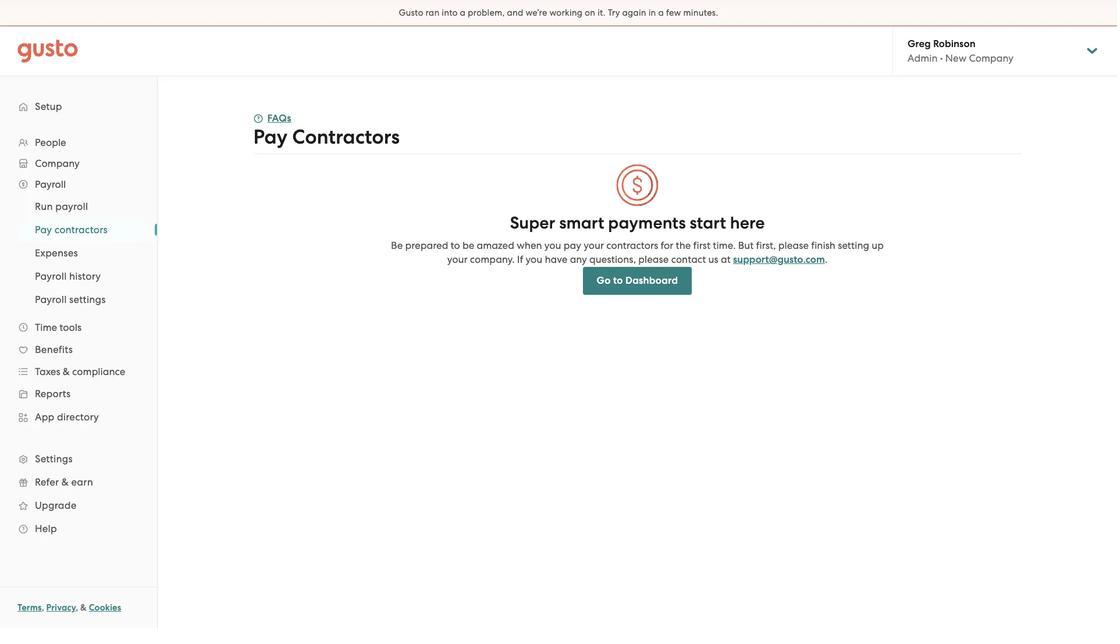 Task type: locate. For each thing, give the bounding box(es) containing it.
1 payroll from the top
[[35, 179, 66, 190]]

settings
[[69, 294, 106, 305]]

& for compliance
[[63, 366, 70, 378]]

your
[[584, 240, 604, 251], [447, 254, 468, 265]]

pay
[[253, 125, 288, 149], [35, 224, 52, 236]]

pay down faqs
[[253, 125, 288, 149]]

pay contractors
[[253, 125, 400, 149]]

0 horizontal spatial please
[[638, 254, 669, 265]]

1 horizontal spatial to
[[613, 275, 623, 287]]

1 horizontal spatial company
[[969, 52, 1014, 64]]

terms link
[[17, 603, 42, 613]]

you
[[545, 240, 561, 251], [526, 254, 542, 265]]

list
[[0, 132, 157, 541], [0, 195, 157, 311]]

2 vertical spatial payroll
[[35, 294, 67, 305]]

0 vertical spatial to
[[451, 240, 460, 251]]

payroll up run
[[35, 179, 66, 190]]

please down for
[[638, 254, 669, 265]]

faqs
[[267, 112, 291, 125]]

few
[[666, 8, 681, 18]]

a
[[460, 8, 466, 18], [658, 8, 664, 18]]

& right taxes
[[63, 366, 70, 378]]

robinson
[[933, 38, 976, 50]]

0 horizontal spatial your
[[447, 254, 468, 265]]

cookies button
[[89, 601, 121, 615]]

2 , from the left
[[76, 603, 78, 613]]

0 horizontal spatial to
[[451, 240, 460, 251]]

1 horizontal spatial a
[[658, 8, 664, 18]]

a right in
[[658, 8, 664, 18]]

pay down run
[[35, 224, 52, 236]]

1 list from the top
[[0, 132, 157, 541]]

minutes.
[[683, 8, 718, 18]]

2 vertical spatial &
[[80, 603, 87, 613]]

company right new
[[969, 52, 1014, 64]]

payroll up time
[[35, 294, 67, 305]]

1 vertical spatial &
[[62, 477, 69, 488]]

1 vertical spatial payroll
[[35, 271, 67, 282]]

contractors
[[55, 224, 108, 236], [607, 240, 658, 251]]

we're
[[526, 8, 547, 18]]

please up support@gusto.com .
[[778, 240, 809, 251]]

problem,
[[468, 8, 505, 18]]

time.
[[713, 240, 736, 251]]

1 vertical spatial your
[[447, 254, 468, 265]]

working
[[550, 8, 583, 18]]

1 horizontal spatial ,
[[76, 603, 78, 613]]

here
[[730, 213, 765, 233]]

greg robinson admin • new company
[[908, 38, 1014, 64]]

1 vertical spatial please
[[638, 254, 669, 265]]

to right go
[[613, 275, 623, 287]]

1 horizontal spatial you
[[545, 240, 561, 251]]

1 vertical spatial contractors
[[607, 240, 658, 251]]

0 vertical spatial you
[[545, 240, 561, 251]]

0 vertical spatial contractors
[[55, 224, 108, 236]]

new
[[945, 52, 967, 64]]

to left be
[[451, 240, 460, 251]]

expenses link
[[21, 243, 145, 264]]

terms , privacy , & cookies
[[17, 603, 121, 613]]

settings
[[35, 453, 73, 465]]

history
[[69, 271, 101, 282]]

and
[[507, 8, 523, 18]]

earn
[[71, 477, 93, 488]]

pay
[[564, 240, 581, 251]]

0 vertical spatial company
[[969, 52, 1014, 64]]

admin
[[908, 52, 938, 64]]

pay inside list
[[35, 224, 52, 236]]

to
[[451, 240, 460, 251], [613, 275, 623, 287]]

have
[[545, 254, 568, 265]]

contractors down run payroll link
[[55, 224, 108, 236]]

0 vertical spatial pay
[[253, 125, 288, 149]]

compliance
[[72, 366, 125, 378]]

refer & earn link
[[12, 472, 145, 493]]

1 vertical spatial company
[[35, 158, 80, 169]]

you up have
[[545, 240, 561, 251]]

payroll for payroll settings
[[35, 294, 67, 305]]

try
[[608, 8, 620, 18]]

0 vertical spatial &
[[63, 366, 70, 378]]

your up any
[[584, 240, 604, 251]]

&
[[63, 366, 70, 378], [62, 477, 69, 488], [80, 603, 87, 613]]

1 vertical spatial you
[[526, 254, 542, 265]]

people
[[35, 137, 66, 148]]

0 horizontal spatial you
[[526, 254, 542, 265]]

0 horizontal spatial contractors
[[55, 224, 108, 236]]

help
[[35, 523, 57, 535]]

setting
[[838, 240, 869, 251]]

prepared
[[405, 240, 448, 251]]

0 horizontal spatial ,
[[42, 603, 44, 613]]

the
[[676, 240, 691, 251]]

0 vertical spatial payroll
[[35, 179, 66, 190]]

0 horizontal spatial pay
[[35, 224, 52, 236]]

support@gusto.com link
[[733, 254, 825, 266]]

payroll settings
[[35, 294, 106, 305]]

contractors
[[292, 125, 400, 149]]

time
[[35, 322, 57, 333]]

, left the privacy link
[[42, 603, 44, 613]]

0 horizontal spatial a
[[460, 8, 466, 18]]

1 vertical spatial to
[[613, 275, 623, 287]]

payroll
[[35, 179, 66, 190], [35, 271, 67, 282], [35, 294, 67, 305]]

reports link
[[12, 383, 145, 404]]

& inside dropdown button
[[63, 366, 70, 378]]

payroll for payroll
[[35, 179, 66, 190]]

contractors down super smart payments start here on the top of page
[[607, 240, 658, 251]]

0 horizontal spatial company
[[35, 158, 80, 169]]

in
[[649, 8, 656, 18]]

,
[[42, 603, 44, 613], [76, 603, 78, 613]]

3 payroll from the top
[[35, 294, 67, 305]]

& left cookies
[[80, 603, 87, 613]]

payroll settings link
[[21, 289, 145, 310]]

up
[[872, 240, 884, 251]]

refer & earn
[[35, 477, 93, 488]]

& left earn
[[62, 477, 69, 488]]

smart
[[559, 213, 604, 233]]

amazed
[[477, 240, 514, 251]]

it.
[[598, 8, 606, 18]]

payroll down expenses
[[35, 271, 67, 282]]

be prepared to be amazed when you pay your contractors for the first time. but first, please finish setting up your company. if you have any questions, please contact us at
[[391, 240, 884, 265]]

first,
[[756, 240, 776, 251]]

1 vertical spatial pay
[[35, 224, 52, 236]]

settings link
[[12, 449, 145, 470]]

, left cookies
[[76, 603, 78, 613]]

your down be
[[447, 254, 468, 265]]

1 horizontal spatial pay
[[253, 125, 288, 149]]

1 horizontal spatial contractors
[[607, 240, 658, 251]]

company down people
[[35, 158, 80, 169]]

2 payroll from the top
[[35, 271, 67, 282]]

0 vertical spatial your
[[584, 240, 604, 251]]

a right the into at the top left
[[460, 8, 466, 18]]

us
[[708, 254, 718, 265]]

go
[[597, 275, 611, 287]]

payroll button
[[12, 174, 145, 195]]

questions,
[[589, 254, 636, 265]]

please
[[778, 240, 809, 251], [638, 254, 669, 265]]

2 list from the top
[[0, 195, 157, 311]]

1 horizontal spatial please
[[778, 240, 809, 251]]

run
[[35, 201, 53, 212]]

terms
[[17, 603, 42, 613]]

company inside dropdown button
[[35, 158, 80, 169]]

.
[[825, 254, 828, 265]]

app directory link
[[12, 407, 145, 428]]

super
[[510, 213, 555, 233]]

payroll inside dropdown button
[[35, 179, 66, 190]]

you right if
[[526, 254, 542, 265]]



Task type: describe. For each thing, give the bounding box(es) containing it.
into
[[442, 8, 458, 18]]

again
[[622, 8, 646, 18]]

go to dashboard link
[[583, 267, 692, 295]]

super smart payments start here
[[510, 213, 765, 233]]

list containing people
[[0, 132, 157, 541]]

privacy
[[46, 603, 76, 613]]

company button
[[12, 153, 145, 174]]

benefits
[[35, 344, 73, 356]]

faqs button
[[253, 112, 291, 126]]

app
[[35, 411, 54, 423]]

ran
[[426, 8, 440, 18]]

time tools button
[[12, 317, 145, 338]]

1 a from the left
[[460, 8, 466, 18]]

help link
[[12, 518, 145, 539]]

refer
[[35, 477, 59, 488]]

on
[[585, 8, 595, 18]]

contact
[[671, 254, 706, 265]]

payroll for payroll history
[[35, 271, 67, 282]]

contractors inside gusto navigation element
[[55, 224, 108, 236]]

greg
[[908, 38, 931, 50]]

pay for pay contractors
[[253, 125, 288, 149]]

•
[[940, 52, 943, 64]]

setup link
[[12, 96, 145, 117]]

at
[[721, 254, 731, 265]]

directory
[[57, 411, 99, 423]]

tools
[[60, 322, 82, 333]]

time tools
[[35, 322, 82, 333]]

be
[[463, 240, 474, 251]]

be
[[391, 240, 403, 251]]

run payroll link
[[21, 196, 145, 217]]

dashboard
[[625, 275, 678, 287]]

taxes & compliance button
[[12, 361, 145, 382]]

home image
[[17, 39, 78, 63]]

1 horizontal spatial your
[[584, 240, 604, 251]]

first
[[693, 240, 711, 251]]

expenses
[[35, 247, 78, 259]]

to inside be prepared to be amazed when you pay your contractors for the first time. but first, please finish setting up your company. if you have any questions, please contact us at
[[451, 240, 460, 251]]

when
[[517, 240, 542, 251]]

for
[[661, 240, 673, 251]]

list containing run payroll
[[0, 195, 157, 311]]

2 a from the left
[[658, 8, 664, 18]]

company inside the greg robinson admin • new company
[[969, 52, 1014, 64]]

run payroll
[[35, 201, 88, 212]]

pay contractors link
[[21, 219, 145, 240]]

if
[[517, 254, 523, 265]]

upgrade
[[35, 500, 77, 511]]

contractors inside be prepared to be amazed when you pay your contractors for the first time. but first, please finish setting up your company. if you have any questions, please contact us at
[[607, 240, 658, 251]]

gusto ran into a problem, and we're working on it. try again in a few minutes.
[[399, 8, 718, 18]]

people button
[[12, 132, 145, 153]]

taxes
[[35, 366, 60, 378]]

cookies
[[89, 603, 121, 613]]

payroll history link
[[21, 266, 145, 287]]

illustration of a coin image
[[616, 164, 659, 207]]

upgrade link
[[12, 495, 145, 516]]

finish
[[811, 240, 836, 251]]

& for earn
[[62, 477, 69, 488]]

1 , from the left
[[42, 603, 44, 613]]

setup
[[35, 101, 62, 112]]

start
[[690, 213, 726, 233]]

pay contractors
[[35, 224, 108, 236]]

app directory
[[35, 411, 99, 423]]

privacy link
[[46, 603, 76, 613]]

taxes & compliance
[[35, 366, 125, 378]]

support@gusto.com
[[733, 254, 825, 266]]

support@gusto.com .
[[733, 254, 828, 266]]

0 vertical spatial please
[[778, 240, 809, 251]]

any
[[570, 254, 587, 265]]

payroll history
[[35, 271, 101, 282]]

go to dashboard
[[597, 275, 678, 287]]

pay for pay contractors
[[35, 224, 52, 236]]

payroll
[[55, 201, 88, 212]]

company.
[[470, 254, 515, 265]]

gusto navigation element
[[0, 76, 157, 559]]



Task type: vqa. For each thing, say whether or not it's contained in the screenshot.
Status
no



